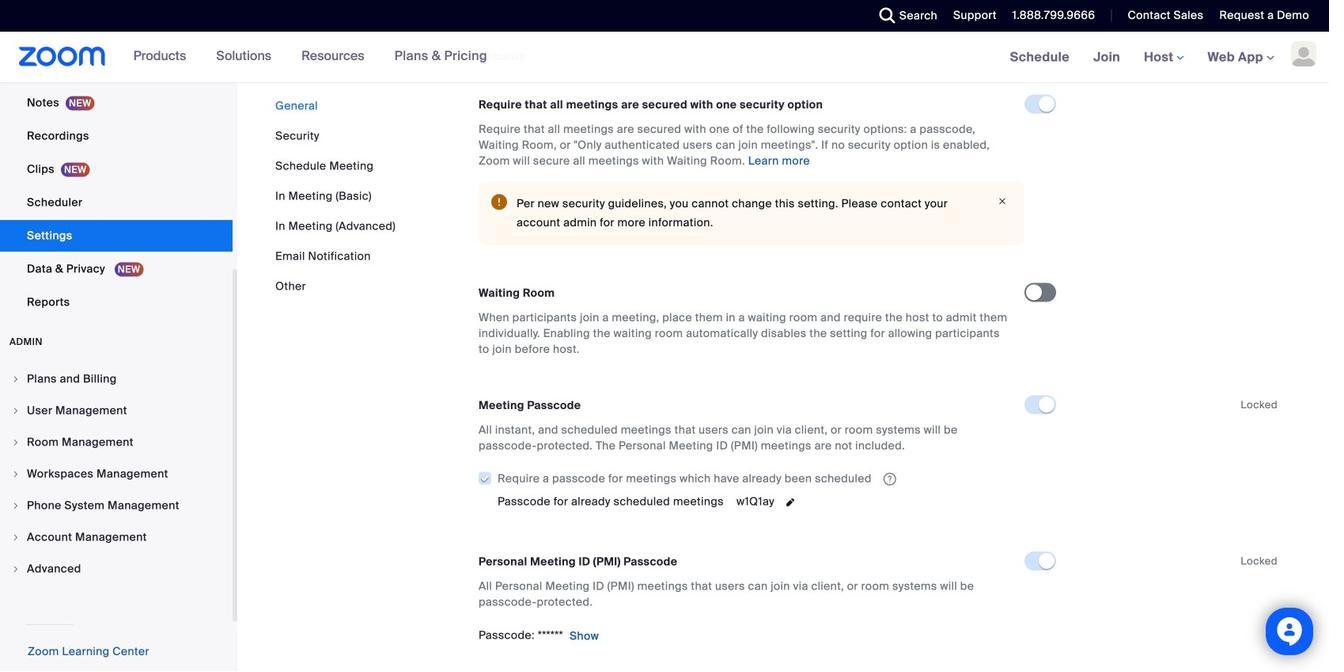 Task type: vqa. For each thing, say whether or not it's contained in the screenshot.
footer
no



Task type: locate. For each thing, give the bounding box(es) containing it.
2 right image from the top
[[11, 406, 21, 416]]

1 vertical spatial right image
[[11, 469, 21, 479]]

5 menu item from the top
[[0, 491, 233, 521]]

menu bar
[[275, 98, 396, 294]]

warning image
[[492, 194, 507, 210]]

right image
[[11, 374, 21, 384], [11, 406, 21, 416], [11, 533, 21, 542], [11, 564, 21, 574]]

right image
[[11, 438, 21, 447], [11, 469, 21, 479], [11, 501, 21, 511]]

3 right image from the top
[[11, 533, 21, 542]]

alert
[[479, 182, 1025, 245]]

7 menu item from the top
[[0, 554, 233, 584]]

2 vertical spatial right image
[[11, 501, 21, 511]]

2 right image from the top
[[11, 469, 21, 479]]

1 right image from the top
[[11, 374, 21, 384]]

1 right image from the top
[[11, 438, 21, 447]]

banner
[[0, 32, 1330, 84]]

close image
[[994, 194, 1013, 208]]

0 vertical spatial right image
[[11, 438, 21, 447]]

security element
[[469, 44, 1288, 671]]

3 right image from the top
[[11, 501, 21, 511]]

menu item
[[0, 364, 233, 394], [0, 396, 233, 426], [0, 427, 233, 458], [0, 459, 233, 489], [0, 491, 233, 521], [0, 522, 233, 553], [0, 554, 233, 584]]

4 menu item from the top
[[0, 459, 233, 489]]

application
[[478, 467, 1025, 490]]

right image for 6th menu item from the bottom of the admin menu menu
[[11, 406, 21, 416]]

meetings navigation
[[999, 32, 1330, 84]]

learn more about require a passcode for meetings which have already been scheduled image
[[879, 472, 901, 486]]

1 menu item from the top
[[0, 364, 233, 394]]

4 right image from the top
[[11, 564, 21, 574]]

admin menu menu
[[0, 364, 233, 586]]



Task type: describe. For each thing, give the bounding box(es) containing it.
right image for first menu item from the top
[[11, 374, 21, 384]]

right image for second menu item from the bottom
[[11, 533, 21, 542]]

right image for 3rd menu item from the top of the admin menu menu
[[11, 438, 21, 447]]

profile picture image
[[1292, 41, 1317, 66]]

personal menu menu
[[0, 0, 233, 320]]

product information navigation
[[122, 32, 499, 82]]

2 menu item from the top
[[0, 396, 233, 426]]

edit password for meetings which have already been scheduled image
[[781, 495, 800, 510]]

6 menu item from the top
[[0, 522, 233, 553]]

right image for 7th menu item
[[11, 564, 21, 574]]

alert inside security element
[[479, 182, 1025, 245]]

right image for 3rd menu item from the bottom
[[11, 501, 21, 511]]

right image for fourth menu item from the bottom
[[11, 469, 21, 479]]

zoom logo image
[[19, 47, 106, 66]]

application inside security element
[[478, 467, 1025, 490]]

3 menu item from the top
[[0, 427, 233, 458]]

side navigation navigation
[[0, 0, 237, 671]]



